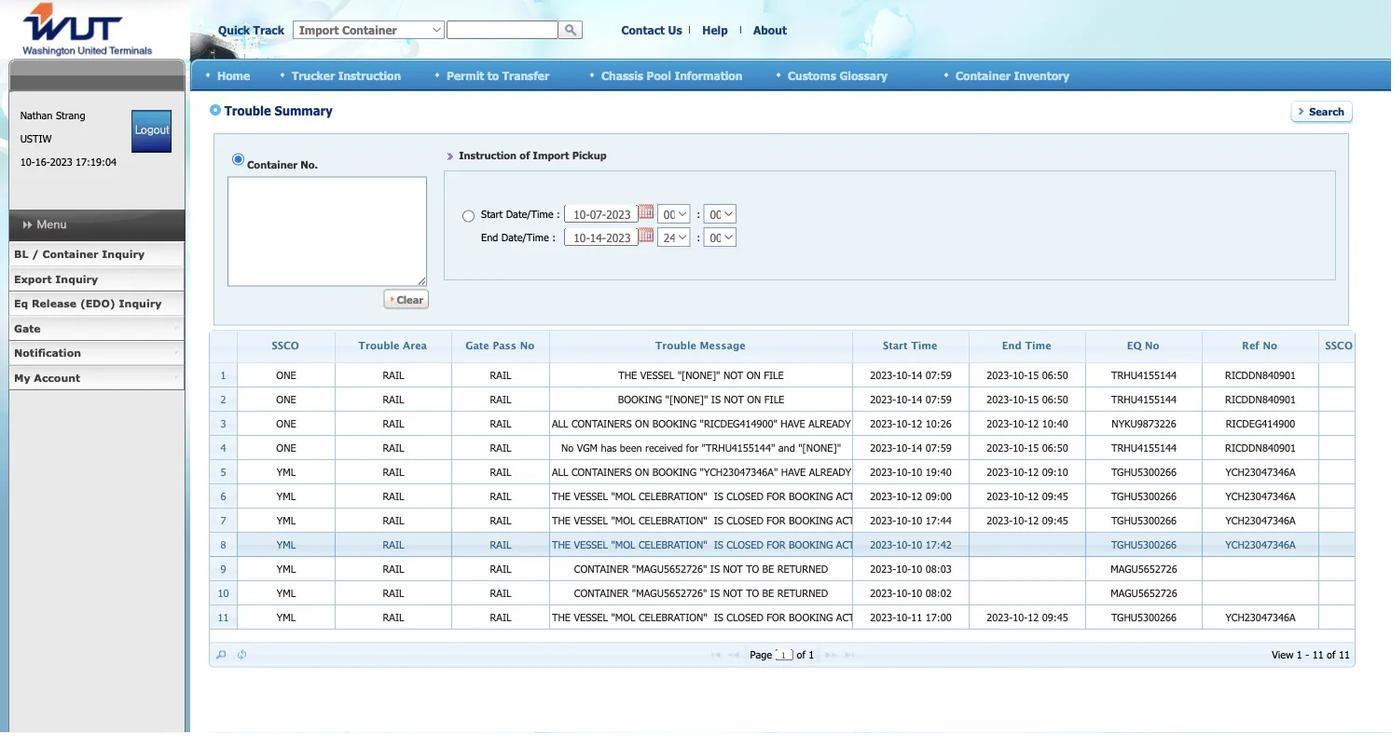 Task type: vqa. For each thing, say whether or not it's contained in the screenshot.
"17:27:37"
no



Task type: describe. For each thing, give the bounding box(es) containing it.
permit to transfer
[[447, 68, 549, 82]]

trucker
[[292, 68, 335, 82]]

1 horizontal spatial container
[[956, 68, 1011, 82]]

to
[[488, 68, 499, 82]]

release
[[32, 297, 77, 310]]

gate
[[14, 322, 41, 335]]

ustiw
[[20, 132, 52, 145]]

pool
[[647, 68, 671, 82]]

glossary
[[840, 68, 888, 82]]

contact us link
[[621, 23, 682, 37]]

notification link
[[8, 341, 185, 366]]

inquiry for (edo)
[[119, 297, 162, 310]]

track
[[253, 23, 284, 37]]

quick
[[218, 23, 250, 37]]

home
[[217, 68, 250, 82]]

my account
[[14, 372, 80, 384]]

nathan
[[20, 109, 53, 122]]

chassis
[[602, 68, 644, 82]]

my account link
[[8, 366, 185, 391]]

inventory
[[1014, 68, 1070, 82]]

export inquiry
[[14, 273, 98, 285]]

10-
[[20, 156, 35, 168]]

strang
[[56, 109, 85, 122]]

bl / container inquiry
[[14, 248, 145, 261]]

chassis pool information
[[602, 68, 743, 82]]

17:19:04
[[76, 156, 116, 168]]



Task type: locate. For each thing, give the bounding box(es) containing it.
customs
[[788, 68, 836, 82]]

quick track
[[218, 23, 284, 37]]

16-
[[35, 156, 50, 168]]

0 vertical spatial inquiry
[[102, 248, 145, 261]]

inquiry down bl / container inquiry
[[55, 273, 98, 285]]

inquiry up export inquiry link
[[102, 248, 145, 261]]

account
[[34, 372, 80, 384]]

container inventory
[[956, 68, 1070, 82]]

2 vertical spatial inquiry
[[119, 297, 162, 310]]

gate link
[[8, 317, 185, 341]]

help link
[[702, 23, 728, 37]]

bl / container inquiry link
[[8, 242, 185, 267]]

container inside bl / container inquiry link
[[42, 248, 98, 261]]

0 horizontal spatial container
[[42, 248, 98, 261]]

notification
[[14, 347, 81, 360]]

us
[[668, 23, 682, 37]]

contact us
[[621, 23, 682, 37]]

export inquiry link
[[8, 267, 185, 292]]

help
[[702, 23, 728, 37]]

inquiry for container
[[102, 248, 145, 261]]

1 vertical spatial inquiry
[[55, 273, 98, 285]]

instruction
[[338, 68, 401, 82]]

2023
[[50, 156, 72, 168]]

inquiry
[[102, 248, 145, 261], [55, 273, 98, 285], [119, 297, 162, 310]]

bl
[[14, 248, 28, 261]]

(edo)
[[80, 297, 115, 310]]

eq release (edo) inquiry link
[[8, 292, 185, 317]]

inquiry right (edo) at the left of the page
[[119, 297, 162, 310]]

my
[[14, 372, 30, 384]]

1 vertical spatial container
[[42, 248, 98, 261]]

contact
[[621, 23, 665, 37]]

nathan strang
[[20, 109, 85, 122]]

about
[[754, 23, 787, 37]]

customs glossary
[[788, 68, 888, 82]]

export
[[14, 273, 52, 285]]

container
[[956, 68, 1011, 82], [42, 248, 98, 261]]

/
[[32, 248, 39, 261]]

about link
[[754, 23, 787, 37]]

permit
[[447, 68, 484, 82]]

login image
[[132, 110, 172, 153]]

10-16-2023 17:19:04
[[20, 156, 116, 168]]

eq release (edo) inquiry
[[14, 297, 162, 310]]

None text field
[[447, 21, 559, 39]]

information
[[675, 68, 743, 82]]

container left inventory on the right top of page
[[956, 68, 1011, 82]]

container up export inquiry
[[42, 248, 98, 261]]

eq
[[14, 297, 28, 310]]

trucker instruction
[[292, 68, 401, 82]]

0 vertical spatial container
[[956, 68, 1011, 82]]

transfer
[[502, 68, 549, 82]]



